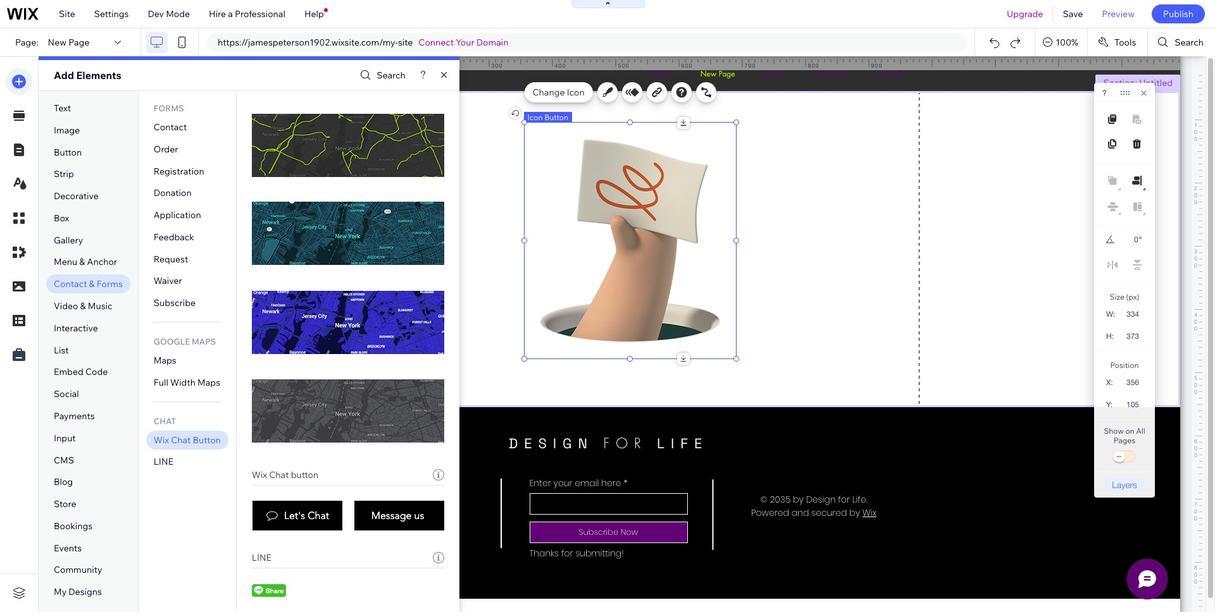 Task type: describe. For each thing, give the bounding box(es) containing it.
800
[[808, 62, 819, 69]]

0 horizontal spatial search
[[377, 70, 406, 81]]

request
[[154, 254, 188, 265]]

500
[[618, 62, 630, 69]]

box
[[54, 213, 69, 224]]

900
[[871, 62, 883, 69]]

google
[[154, 337, 190, 347]]

bookings
[[54, 521, 93, 532]]

width
[[170, 377, 196, 389]]

publish
[[1163, 8, 1194, 20]]

show on all pages
[[1104, 427, 1146, 446]]

a
[[228, 8, 233, 20]]

gallery
[[54, 235, 83, 246]]

events
[[54, 543, 82, 554]]

y:
[[1107, 401, 1113, 410]]

all
[[1137, 427, 1146, 436]]

site
[[59, 8, 75, 20]]

order
[[154, 144, 178, 155]]

decorative
[[54, 191, 99, 202]]

application
[[154, 210, 201, 221]]

600
[[681, 62, 693, 69]]

size (px)
[[1110, 292, 1140, 302]]

new page
[[48, 37, 90, 48]]

community
[[54, 565, 102, 576]]

wix for wix chat button
[[154, 435, 169, 446]]

https://jamespeterson1902.wixsite.com/my-
[[218, 37, 398, 48]]

pages
[[1114, 436, 1136, 446]]

on
[[1126, 427, 1135, 436]]

2 vertical spatial maps
[[198, 377, 220, 389]]

layers
[[1112, 480, 1137, 491]]

professional
[[235, 8, 285, 20]]

position
[[1111, 361, 1139, 370]]

new
[[48, 37, 67, 48]]

change
[[533, 87, 565, 98]]

1 vertical spatial icon
[[528, 113, 543, 122]]

preview
[[1102, 8, 1135, 20]]

wix chat button
[[154, 435, 221, 446]]

contact & forms
[[54, 279, 123, 290]]

chat for wix chat button
[[269, 470, 289, 481]]

hire a professional
[[209, 8, 285, 20]]

0 vertical spatial search button
[[1149, 28, 1215, 56]]

save
[[1063, 8, 1083, 20]]

1 vertical spatial forms
[[97, 279, 123, 290]]

social
[[54, 389, 79, 400]]

section:
[[1104, 77, 1138, 89]]

connect
[[419, 37, 454, 48]]

menu & anchor
[[54, 257, 117, 268]]

my designs
[[54, 587, 102, 598]]

store
[[54, 499, 76, 510]]

blog
[[54, 477, 73, 488]]

& for video
[[80, 301, 86, 312]]

2 vertical spatial button
[[193, 435, 221, 446]]

dev mode
[[148, 8, 190, 20]]

0 horizontal spatial line
[[154, 457, 173, 468]]

chat for wix chat button
[[171, 435, 191, 446]]

video
[[54, 301, 78, 312]]

domain
[[477, 37, 509, 48]]

mode
[[166, 8, 190, 20]]

full
[[154, 377, 168, 389]]

interactive
[[54, 323, 98, 334]]

designs
[[69, 587, 102, 598]]

100% button
[[1036, 28, 1087, 56]]

h:
[[1107, 332, 1114, 341]]

& for menu
[[79, 257, 85, 268]]

help
[[304, 8, 324, 20]]

0 vertical spatial maps
[[192, 337, 216, 347]]

donation
[[154, 188, 192, 199]]

100%
[[1056, 37, 1079, 48]]



Task type: locate. For each thing, give the bounding box(es) containing it.
1 vertical spatial wix
[[252, 470, 267, 481]]

0 horizontal spatial forms
[[97, 279, 123, 290]]

size
[[1110, 292, 1125, 302]]

wix down full
[[154, 435, 169, 446]]

1 horizontal spatial forms
[[154, 103, 184, 113]]

text
[[54, 103, 71, 114]]

1 vertical spatial line
[[252, 553, 272, 564]]

w:
[[1107, 310, 1116, 319]]

tools
[[1115, 37, 1137, 48]]

chat down width
[[171, 435, 191, 446]]

publish button
[[1152, 4, 1205, 23]]

payments
[[54, 411, 95, 422]]

site
[[398, 37, 413, 48]]

0 vertical spatial &
[[79, 257, 85, 268]]

subscribe
[[154, 298, 196, 309]]

video & music
[[54, 301, 112, 312]]

icon
[[567, 87, 585, 98], [528, 113, 543, 122]]

1 vertical spatial button
[[54, 147, 82, 158]]

maps right google at the bottom left
[[192, 337, 216, 347]]

elements
[[76, 69, 121, 82]]

0 vertical spatial search
[[1175, 37, 1204, 48]]

https://jamespeterson1902.wixsite.com/my-site connect your domain
[[218, 37, 509, 48]]

contact up video
[[54, 279, 87, 290]]

layers button
[[1105, 479, 1145, 492]]

0 vertical spatial button
[[545, 113, 569, 122]]

search down the publish
[[1175, 37, 1204, 48]]

forms up order
[[154, 103, 184, 113]]

& for contact
[[89, 279, 95, 290]]

button
[[291, 470, 319, 481]]

list
[[54, 345, 69, 356]]

0 horizontal spatial search button
[[357, 66, 406, 85]]

search button down the publish button
[[1149, 28, 1215, 56]]

strip
[[54, 169, 74, 180]]

dev
[[148, 8, 164, 20]]

700
[[745, 62, 756, 69]]

registration
[[154, 166, 204, 177]]

400
[[555, 62, 566, 69]]

1 vertical spatial chat
[[171, 435, 191, 446]]

0 vertical spatial contact
[[154, 122, 187, 133]]

1 horizontal spatial line
[[252, 553, 272, 564]]

add elements
[[54, 69, 121, 82]]

input
[[54, 433, 76, 444]]

0 vertical spatial chat
[[154, 416, 176, 426]]

button down full width maps
[[193, 435, 221, 446]]

0 vertical spatial line
[[154, 457, 173, 468]]

settings
[[94, 8, 129, 20]]

None text field
[[1120, 306, 1145, 323], [1120, 328, 1145, 345], [1120, 306, 1145, 323], [1120, 328, 1145, 345]]

2 horizontal spatial button
[[545, 113, 569, 122]]

0 horizontal spatial contact
[[54, 279, 87, 290]]

button down change icon
[[545, 113, 569, 122]]

icon down change on the left top of the page
[[528, 113, 543, 122]]

feedback
[[154, 232, 194, 243]]

contact for contact
[[154, 122, 187, 133]]

show
[[1104, 427, 1124, 436]]

forms
[[154, 103, 184, 113], [97, 279, 123, 290]]

maps right width
[[198, 377, 220, 389]]

None text field
[[1122, 232, 1139, 248], [1120, 374, 1145, 391], [1119, 396, 1145, 413], [1122, 232, 1139, 248], [1120, 374, 1145, 391], [1119, 396, 1145, 413]]

0 vertical spatial forms
[[154, 103, 184, 113]]

& right video
[[80, 301, 86, 312]]

preview button
[[1093, 0, 1144, 28]]

change icon
[[533, 87, 585, 98]]

1 horizontal spatial search button
[[1149, 28, 1215, 56]]

&
[[79, 257, 85, 268], [89, 279, 95, 290], [80, 301, 86, 312]]

my
[[54, 587, 67, 598]]

& down menu & anchor on the left of page
[[89, 279, 95, 290]]

add
[[54, 69, 74, 82]]

& right menu on the top of the page
[[79, 257, 85, 268]]

line
[[154, 457, 173, 468], [252, 553, 272, 564]]

°
[[1139, 235, 1142, 244]]

switch
[[1112, 449, 1138, 467]]

1 horizontal spatial icon
[[567, 87, 585, 98]]

search button down https://jamespeterson1902.wixsite.com/my-site connect your domain
[[357, 66, 406, 85]]

untitled
[[1140, 77, 1173, 89]]

menu
[[54, 257, 77, 268]]

0 horizontal spatial icon
[[528, 113, 543, 122]]

? button
[[1103, 89, 1107, 97]]

0 vertical spatial icon
[[567, 87, 585, 98]]

contact for contact & forms
[[54, 279, 87, 290]]

maps
[[192, 337, 216, 347], [154, 355, 176, 367], [198, 377, 220, 389]]

chat up wix chat button
[[154, 416, 176, 426]]

1 vertical spatial search
[[377, 70, 406, 81]]

(px)
[[1126, 292, 1140, 302]]

maps down google at the bottom left
[[154, 355, 176, 367]]

1 horizontal spatial button
[[193, 435, 221, 446]]

1 vertical spatial &
[[89, 279, 95, 290]]

your
[[456, 37, 475, 48]]

code
[[85, 367, 108, 378]]

1 horizontal spatial wix
[[252, 470, 267, 481]]

forms down anchor
[[97, 279, 123, 290]]

chat left button
[[269, 470, 289, 481]]

2 vertical spatial &
[[80, 301, 86, 312]]

search button
[[1149, 28, 1215, 56], [357, 66, 406, 85]]

1 horizontal spatial search
[[1175, 37, 1204, 48]]

icon right change on the left top of the page
[[567, 87, 585, 98]]

1 vertical spatial contact
[[54, 279, 87, 290]]

0 horizontal spatial wix
[[154, 435, 169, 446]]

2 vertical spatial chat
[[269, 470, 289, 481]]

button down image
[[54, 147, 82, 158]]

wix chat button
[[252, 470, 319, 481]]

wix
[[154, 435, 169, 446], [252, 470, 267, 481]]

music
[[88, 301, 112, 312]]

icon button
[[528, 113, 569, 122]]

search down the site
[[377, 70, 406, 81]]

0 vertical spatial wix
[[154, 435, 169, 446]]

section: untitled
[[1104, 77, 1173, 89]]

anchor
[[87, 257, 117, 268]]

search
[[1175, 37, 1204, 48], [377, 70, 406, 81]]

?
[[1103, 89, 1107, 97]]

full width maps
[[154, 377, 220, 389]]

hire
[[209, 8, 226, 20]]

0 horizontal spatial button
[[54, 147, 82, 158]]

page
[[68, 37, 90, 48]]

wix for wix chat button
[[252, 470, 267, 481]]

cms
[[54, 455, 74, 466]]

image
[[54, 125, 80, 136]]

300
[[492, 62, 503, 69]]

waiver
[[154, 276, 182, 287]]

embed code
[[54, 367, 108, 378]]

contact up order
[[154, 122, 187, 133]]

x:
[[1107, 379, 1113, 387]]

1 vertical spatial search button
[[357, 66, 406, 85]]

1 vertical spatial maps
[[154, 355, 176, 367]]

contact
[[154, 122, 187, 133], [54, 279, 87, 290]]

wix left button
[[252, 470, 267, 481]]

1 horizontal spatial contact
[[154, 122, 187, 133]]

tools button
[[1088, 28, 1148, 56]]



Task type: vqa. For each thing, say whether or not it's contained in the screenshot.
Premium
no



